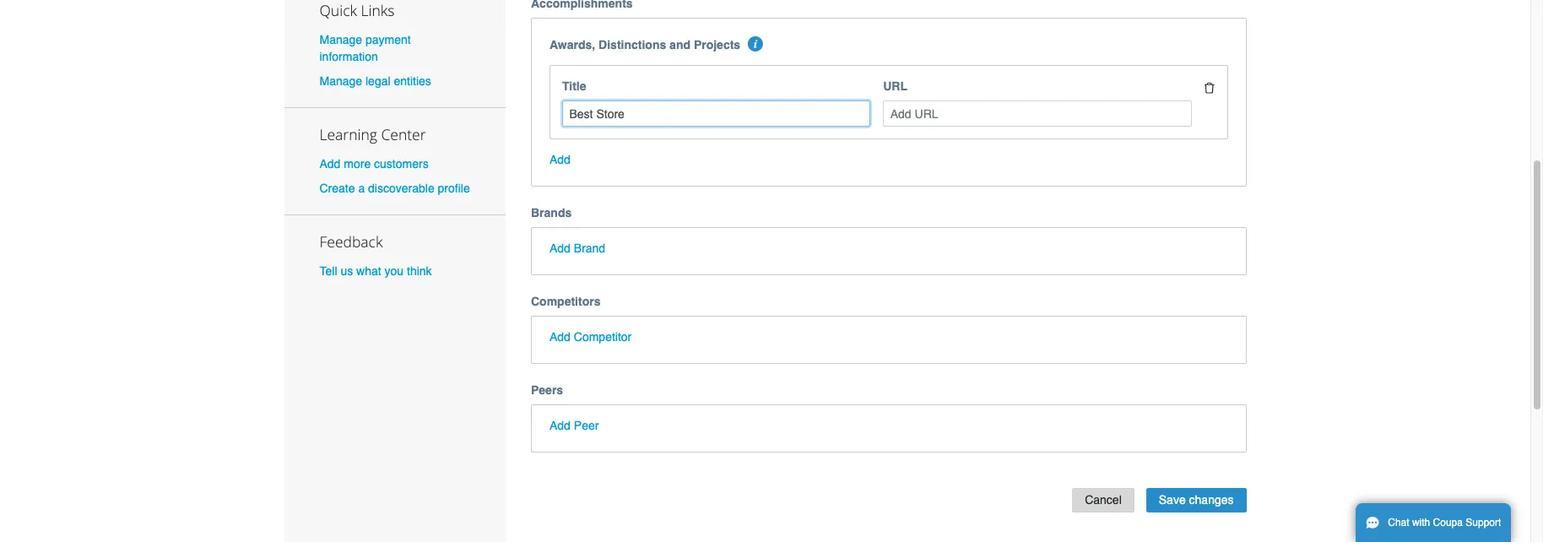 Task type: vqa. For each thing, say whether or not it's contained in the screenshot.


Task type: locate. For each thing, give the bounding box(es) containing it.
add peer
[[550, 419, 599, 432]]

add left the peer
[[550, 419, 571, 432]]

add
[[550, 153, 571, 166], [320, 157, 341, 170], [550, 241, 571, 255], [550, 330, 571, 344], [550, 419, 571, 432]]

add for add more customers
[[320, 157, 341, 170]]

us
[[341, 264, 353, 278]]

add competitor button
[[550, 328, 632, 345]]

discoverable
[[368, 182, 435, 195]]

manage up information
[[320, 33, 362, 46]]

profile
[[438, 182, 470, 195]]

add for add
[[550, 153, 571, 166]]

entities
[[394, 74, 431, 88]]

with
[[1412, 517, 1430, 528]]

add more customers link
[[320, 157, 429, 170]]

add up brands
[[550, 153, 571, 166]]

manage down information
[[320, 74, 362, 88]]

1 vertical spatial manage
[[320, 74, 362, 88]]

cancel
[[1085, 493, 1122, 506]]

customers
[[374, 157, 429, 170]]

2 manage from the top
[[320, 74, 362, 88]]

center
[[381, 124, 426, 144]]

what
[[356, 264, 381, 278]]

manage
[[320, 33, 362, 46], [320, 74, 362, 88]]

a
[[358, 182, 365, 195]]

add inside add competitor button
[[550, 330, 571, 344]]

cancel link
[[1072, 488, 1134, 512]]

create a discoverable profile
[[320, 182, 470, 195]]

add up create
[[320, 157, 341, 170]]

add more customers
[[320, 157, 429, 170]]

add inside add peer button
[[550, 419, 571, 432]]

feedback
[[320, 232, 383, 252]]

brand
[[574, 241, 605, 255]]

manage payment information link
[[320, 33, 411, 63]]

save
[[1159, 493, 1186, 506]]

save changes
[[1159, 493, 1234, 506]]

awards,
[[550, 38, 595, 52]]

1 manage from the top
[[320, 33, 362, 46]]

competitor
[[574, 330, 632, 344]]

0 vertical spatial manage
[[320, 33, 362, 46]]

add inside "add brand" button
[[550, 241, 571, 255]]

more
[[344, 157, 371, 170]]

brands
[[531, 206, 572, 219]]

chat with coupa support
[[1388, 517, 1501, 528]]

additional information image
[[748, 37, 764, 52]]

and
[[670, 38, 691, 52]]

tell us what you think
[[320, 264, 432, 278]]

URL text field
[[883, 101, 1192, 127]]

tell us what you think button
[[320, 263, 432, 280]]

manage inside "manage payment information"
[[320, 33, 362, 46]]

save changes button
[[1146, 488, 1247, 512]]

you
[[385, 264, 404, 278]]

learning center
[[320, 124, 426, 144]]

create
[[320, 182, 355, 195]]

add down competitors
[[550, 330, 571, 344]]

add left the brand
[[550, 241, 571, 255]]

peers
[[531, 383, 563, 397]]



Task type: describe. For each thing, give the bounding box(es) containing it.
add competitor
[[550, 330, 632, 344]]

manage legal entities link
[[320, 74, 431, 88]]

awards, distinctions and projects
[[550, 38, 741, 52]]

payment
[[366, 33, 411, 46]]

chat
[[1388, 517, 1410, 528]]

create a discoverable profile link
[[320, 182, 470, 195]]

changes
[[1189, 493, 1234, 506]]

manage payment information
[[320, 33, 411, 63]]

competitors
[[531, 295, 601, 308]]

add brand button
[[550, 240, 605, 257]]

manage legal entities
[[320, 74, 431, 88]]

manage for manage legal entities
[[320, 74, 362, 88]]

legal
[[366, 74, 391, 88]]

information
[[320, 49, 378, 63]]

add brand
[[550, 241, 605, 255]]

add peer button
[[550, 417, 599, 434]]

coupa
[[1433, 517, 1463, 528]]

manage for manage payment information
[[320, 33, 362, 46]]

add button
[[550, 151, 571, 168]]

title
[[562, 80, 586, 93]]

add for add brand
[[550, 241, 571, 255]]

add for add competitor
[[550, 330, 571, 344]]

learning
[[320, 124, 377, 144]]

add for add peer
[[550, 419, 571, 432]]

tell
[[320, 264, 337, 278]]

peer
[[574, 419, 599, 432]]

think
[[407, 264, 432, 278]]

support
[[1466, 517, 1501, 528]]

url
[[883, 80, 908, 93]]

chat with coupa support button
[[1356, 503, 1511, 542]]

distinctions
[[599, 38, 666, 52]]

projects
[[694, 38, 741, 52]]

Title text field
[[562, 101, 871, 127]]



